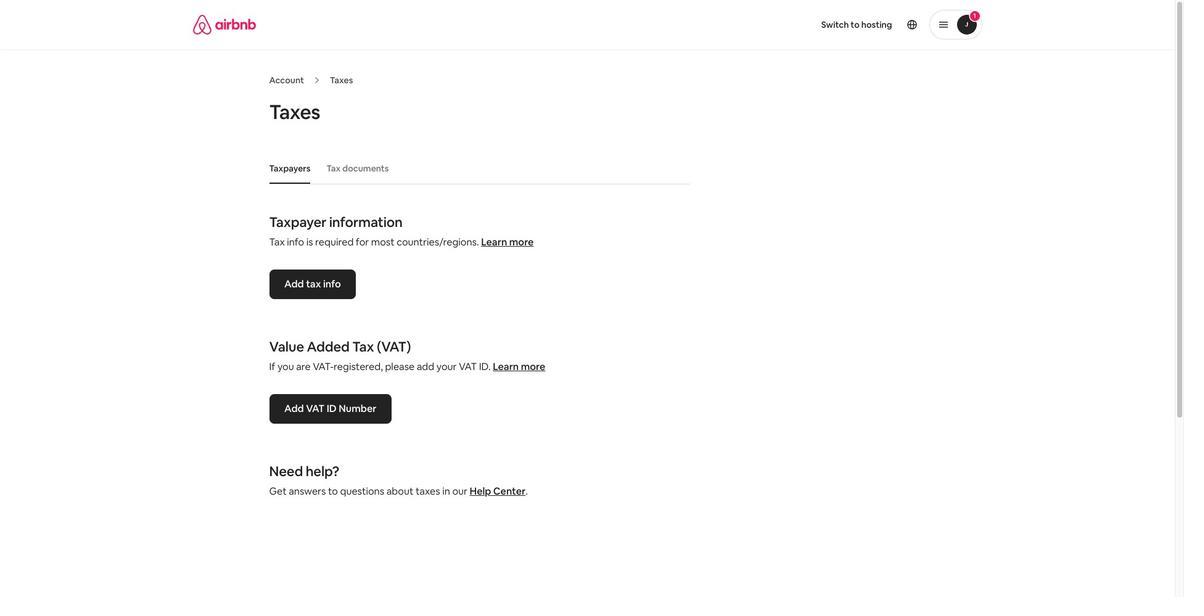 Task type: locate. For each thing, give the bounding box(es) containing it.
0 vertical spatial add
[[284, 278, 304, 291]]

required
[[315, 236, 354, 249]]

tax up registered,
[[352, 338, 374, 355]]

2 vertical spatial tax
[[352, 338, 374, 355]]

1 vertical spatial info
[[323, 278, 341, 291]]

please
[[385, 360, 415, 373]]

you
[[277, 360, 294, 373]]

get
[[269, 485, 287, 498]]

tax for taxpayer
[[269, 236, 285, 249]]

1 horizontal spatial tax
[[327, 163, 341, 174]]

documents
[[342, 163, 389, 174]]

vat left 'id.'
[[459, 360, 477, 373]]

0 vertical spatial vat
[[459, 360, 477, 373]]

1 horizontal spatial to
[[851, 19, 860, 30]]

0 horizontal spatial taxes
[[269, 99, 320, 125]]

tax
[[327, 163, 341, 174], [269, 236, 285, 249], [352, 338, 374, 355]]

taxes down account
[[269, 99, 320, 125]]

1 vertical spatial vat
[[306, 402, 324, 415]]

0 vertical spatial learn
[[481, 236, 507, 249]]

tax
[[306, 278, 321, 291]]

1 vertical spatial taxes
[[269, 99, 320, 125]]

vat left 'id' in the bottom of the page
[[306, 402, 324, 415]]

add left tax
[[284, 278, 304, 291]]

add tax info button
[[269, 270, 356, 299]]

hosting
[[861, 19, 892, 30]]

countries/regions.
[[397, 236, 479, 249]]

1 button
[[929, 10, 982, 39]]

learn more link
[[481, 236, 534, 249], [493, 360, 545, 373]]

learn more link for taxpayer information
[[481, 236, 534, 249]]

account
[[269, 75, 304, 86]]

help
[[470, 485, 491, 498]]

taxes right account
[[330, 75, 353, 86]]

switch to hosting
[[821, 19, 892, 30]]

your
[[437, 360, 457, 373]]

for
[[356, 236, 369, 249]]

value
[[269, 338, 304, 355]]

1 vertical spatial tax
[[269, 236, 285, 249]]

info left is
[[287, 236, 304, 249]]

tax left documents
[[327, 163, 341, 174]]

more
[[509, 236, 534, 249], [521, 360, 545, 373]]

0 horizontal spatial info
[[287, 236, 304, 249]]

to down help?
[[328, 485, 338, 498]]

are
[[296, 360, 311, 373]]

1 vertical spatial to
[[328, 485, 338, 498]]

tab list
[[263, 153, 690, 184]]

0 horizontal spatial tax
[[269, 236, 285, 249]]

to right switch
[[851, 19, 860, 30]]

to inside "profile" element
[[851, 19, 860, 30]]

vat
[[459, 360, 477, 373], [306, 402, 324, 415]]

0 vertical spatial taxes
[[330, 75, 353, 86]]

tax inside button
[[327, 163, 341, 174]]

1 vertical spatial learn
[[493, 360, 519, 373]]

1 horizontal spatial taxes
[[330, 75, 353, 86]]

vat inside value added tax (vat) if you are vat-registered, please add your vat id. learn more
[[459, 360, 477, 373]]

learn right 'id.'
[[493, 360, 519, 373]]

if
[[269, 360, 275, 373]]

0 vertical spatial more
[[509, 236, 534, 249]]

learn more link for value added tax (vat)
[[493, 360, 545, 373]]

0 vertical spatial tax
[[327, 163, 341, 174]]

1 vertical spatial learn more link
[[493, 360, 545, 373]]

id.
[[479, 360, 491, 373]]

account button
[[269, 75, 304, 86]]

in
[[442, 485, 450, 498]]

1 horizontal spatial vat
[[459, 360, 477, 373]]

info right tax
[[323, 278, 341, 291]]

questions
[[340, 485, 384, 498]]

add for taxpayer
[[284, 278, 304, 291]]

most
[[371, 236, 395, 249]]

0 horizontal spatial to
[[328, 485, 338, 498]]

number
[[338, 402, 376, 415]]

0 vertical spatial learn more link
[[481, 236, 534, 249]]

0 horizontal spatial vat
[[306, 402, 324, 415]]

learn
[[481, 236, 507, 249], [493, 360, 519, 373]]

answers
[[289, 485, 326, 498]]

learn right countries/regions.
[[481, 236, 507, 249]]

2 add from the top
[[284, 402, 304, 415]]

0 vertical spatial info
[[287, 236, 304, 249]]

add left 'id' in the bottom of the page
[[284, 402, 304, 415]]

1 add from the top
[[284, 278, 304, 291]]

more inside the taxpayer information tax info is required for most countries/regions. learn more
[[509, 236, 534, 249]]

information
[[329, 213, 403, 231]]

info inside add tax info button
[[323, 278, 341, 291]]

2 horizontal spatial tax
[[352, 338, 374, 355]]

add
[[284, 278, 304, 291], [284, 402, 304, 415]]

our
[[452, 485, 468, 498]]

1 vertical spatial more
[[521, 360, 545, 373]]

add tax info
[[284, 278, 341, 291]]

info
[[287, 236, 304, 249], [323, 278, 341, 291]]

tax down taxpayer
[[269, 236, 285, 249]]

is
[[306, 236, 313, 249]]

tax inside the taxpayer information tax info is required for most countries/regions. learn more
[[269, 236, 285, 249]]

registered,
[[334, 360, 383, 373]]

taxes
[[330, 75, 353, 86], [269, 99, 320, 125]]

1 horizontal spatial info
[[323, 278, 341, 291]]

0 vertical spatial to
[[851, 19, 860, 30]]

1 vertical spatial add
[[284, 402, 304, 415]]

tax inside value added tax (vat) if you are vat-registered, please add your vat id. learn more
[[352, 338, 374, 355]]

to
[[851, 19, 860, 30], [328, 485, 338, 498]]

tax documents button
[[320, 157, 395, 180]]

add
[[417, 360, 434, 373]]

1
[[973, 12, 976, 20]]



Task type: vqa. For each thing, say whether or not it's contained in the screenshot.
24 button to the right
no



Task type: describe. For each thing, give the bounding box(es) containing it.
more inside value added tax (vat) if you are vat-registered, please add your vat id. learn more
[[521, 360, 545, 373]]

vat inside button
[[306, 402, 324, 415]]

taxpayer information tax info is required for most countries/regions. learn more
[[269, 213, 534, 249]]

add vat id number
[[284, 402, 376, 415]]

taxpayers
[[269, 163, 311, 174]]

added
[[307, 338, 350, 355]]

taxes
[[416, 485, 440, 498]]

id
[[326, 402, 336, 415]]

need help? get answers to questions about taxes in our help center .
[[269, 463, 528, 498]]

info inside the taxpayer information tax info is required for most countries/regions. learn more
[[287, 236, 304, 249]]

profile element
[[602, 0, 982, 49]]

vat-
[[313, 360, 334, 373]]

value added tax (vat) if you are vat-registered, please add your vat id. learn more
[[269, 338, 545, 373]]

help?
[[306, 463, 339, 480]]

tax documents
[[327, 163, 389, 174]]

(vat)
[[377, 338, 411, 355]]

switch to hosting link
[[814, 12, 900, 38]]

tab list containing taxpayers
[[263, 153, 690, 184]]

help center link
[[470, 485, 526, 498]]

switch
[[821, 19, 849, 30]]

add for value
[[284, 402, 304, 415]]

taxpayer
[[269, 213, 327, 231]]

need
[[269, 463, 303, 480]]

center
[[493, 485, 526, 498]]

.
[[526, 485, 528, 498]]

to inside need help? get answers to questions about taxes in our help center .
[[328, 485, 338, 498]]

add vat id number button
[[269, 394, 391, 424]]

about
[[387, 485, 414, 498]]

learn inside value added tax (vat) if you are vat-registered, please add your vat id. learn more
[[493, 360, 519, 373]]

tax for value
[[352, 338, 374, 355]]

learn inside the taxpayer information tax info is required for most countries/regions. learn more
[[481, 236, 507, 249]]

taxpayers button
[[263, 157, 317, 180]]



